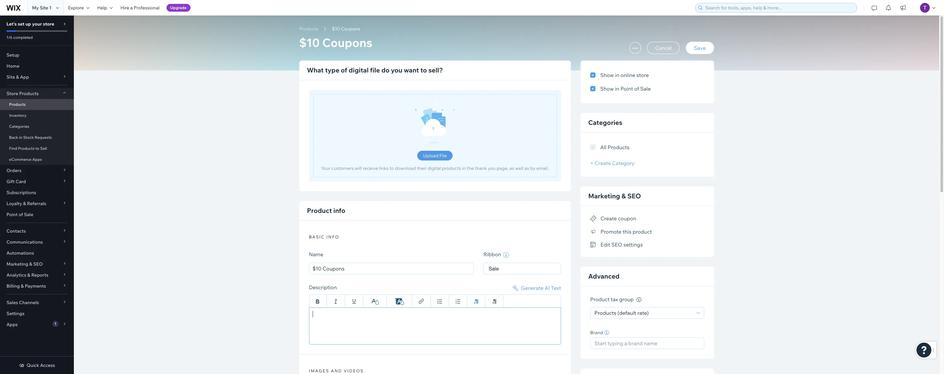 Task type: describe. For each thing, give the bounding box(es) containing it.
1 vertical spatial $10 coupons
[[299, 35, 373, 50]]

save button
[[686, 42, 714, 54]]

Start typing a brand name field
[[593, 338, 702, 349]]

1 horizontal spatial $10
[[332, 26, 340, 32]]

quick access button
[[19, 363, 55, 369]]

marketing & seo inside the $10 coupons form
[[589, 192, 641, 200]]

upload
[[423, 153, 439, 159]]

and
[[331, 369, 342, 374]]

orders button
[[0, 165, 74, 176]]

want
[[404, 66, 419, 74]]

upload file button
[[417, 151, 453, 161]]

ribbon
[[484, 252, 502, 258]]

products inside store products popup button
[[19, 91, 39, 97]]

find products to sell link
[[0, 143, 74, 154]]

loyalty
[[6, 201, 22, 207]]

ecommerce apps link
[[0, 154, 74, 165]]

tax
[[611, 297, 618, 303]]

1 vertical spatial apps
[[6, 322, 18, 328]]

automations
[[6, 251, 34, 256]]

promote
[[601, 229, 622, 235]]

marketing & seo button
[[0, 259, 74, 270]]

your
[[321, 166, 331, 171]]

0 vertical spatial coupons
[[341, 26, 360, 32]]

2 vertical spatial to
[[390, 166, 394, 171]]

stock
[[23, 135, 34, 140]]

billing & payments
[[6, 284, 46, 289]]

referrals
[[27, 201, 46, 207]]

explore
[[68, 5, 84, 11]]

help
[[97, 5, 107, 11]]

analytics & reports
[[6, 273, 48, 278]]

images and videos
[[309, 369, 364, 374]]

automations link
[[0, 248, 74, 259]]

site & app
[[6, 74, 29, 80]]

settings
[[6, 311, 24, 317]]

false text field
[[309, 308, 561, 345]]

+
[[591, 160, 594, 167]]

info tooltip image
[[637, 298, 642, 303]]

store inside the $10 coupons form
[[637, 72, 649, 78]]

the
[[467, 166, 474, 171]]

1/6
[[6, 35, 12, 40]]

info for basic info
[[327, 235, 340, 240]]

thank
[[475, 166, 487, 171]]

online
[[621, 72, 636, 78]]

1 inside "sidebar" element
[[55, 322, 56, 326]]

hire a professional link
[[117, 0, 164, 16]]

seo inside marketing & seo popup button
[[33, 262, 43, 267]]

marketing & seo inside popup button
[[6, 262, 43, 267]]

& for billing & payments dropdown button
[[21, 284, 24, 289]]

page,
[[497, 166, 509, 171]]

0 vertical spatial create
[[595, 160, 611, 167]]

set
[[18, 21, 24, 27]]

2 horizontal spatial sale
[[641, 86, 651, 92]]

generate ai text
[[521, 285, 561, 292]]

show for show in point of sale
[[601, 86, 614, 92]]

requests
[[35, 135, 52, 140]]

0 vertical spatial $10 coupons
[[332, 26, 360, 32]]

promote this product button
[[591, 227, 652, 237]]

settings link
[[0, 309, 74, 320]]

professional
[[134, 5, 160, 11]]

Add a product name text field
[[309, 263, 474, 275]]

1 horizontal spatial you
[[488, 166, 496, 171]]

gift card
[[6, 179, 26, 185]]

back in stock requests link
[[0, 132, 74, 143]]

& for marketing & seo popup button
[[29, 262, 32, 267]]

$10 coupons form
[[74, 16, 944, 375]]

0 horizontal spatial digital
[[349, 66, 369, 74]]

rate)
[[638, 310, 649, 317]]

communications
[[6, 240, 43, 245]]

generate
[[521, 285, 544, 292]]

billing
[[6, 284, 20, 289]]

point inside the $10 coupons form
[[621, 86, 633, 92]]

subscriptions
[[6, 190, 36, 196]]

file
[[440, 153, 447, 159]]

0 vertical spatial apps
[[32, 157, 42, 162]]

settings
[[624, 242, 643, 248]]

this
[[623, 229, 632, 235]]

store products button
[[0, 88, 74, 99]]

gift card button
[[0, 176, 74, 187]]

what type of digital file do you want to sell?
[[307, 66, 443, 74]]

site & app button
[[0, 72, 74, 83]]

communications button
[[0, 237, 74, 248]]

+ create category button
[[591, 160, 635, 167]]

basic info
[[309, 235, 340, 240]]

in for stock
[[19, 135, 22, 140]]

product for product tax group
[[591, 297, 610, 303]]

my site 1
[[32, 5, 52, 11]]

by
[[530, 166, 536, 171]]

+ create category
[[591, 160, 635, 167]]

all products
[[601, 144, 630, 151]]

contacts button
[[0, 226, 74, 237]]

cancel
[[656, 45, 672, 51]]

1 vertical spatial coupons
[[322, 35, 373, 50]]

text
[[551, 285, 561, 292]]

gift
[[6, 179, 15, 185]]

product
[[633, 229, 652, 235]]

in left the
[[462, 166, 466, 171]]

0 vertical spatial you
[[391, 66, 403, 74]]

categories inside "sidebar" element
[[9, 124, 29, 129]]

1 horizontal spatial sale
[[489, 266, 499, 272]]

1 horizontal spatial of
[[341, 66, 347, 74]]

to inside "sidebar" element
[[35, 146, 39, 151]]

brand
[[591, 330, 603, 336]]

point of sale link
[[0, 209, 74, 220]]

product tax group
[[591, 297, 635, 303]]

show in point of sale
[[601, 86, 651, 92]]

categories link
[[0, 121, 74, 132]]



Task type: locate. For each thing, give the bounding box(es) containing it.
0 horizontal spatial sale
[[24, 212, 33, 218]]

& inside dropdown button
[[16, 74, 19, 80]]

2 show from the top
[[601, 86, 614, 92]]

inventory
[[9, 113, 27, 118]]

site down home
[[6, 74, 15, 80]]

2 vertical spatial seo
[[33, 262, 43, 267]]

store right your
[[43, 21, 54, 27]]

upgrade button
[[166, 4, 191, 12]]

create coupon button
[[591, 214, 637, 223]]

category
[[612, 160, 635, 167]]

loyalty & referrals button
[[0, 198, 74, 209]]

access
[[40, 363, 55, 369]]

edit seo settings button
[[591, 240, 643, 250]]

analytics
[[6, 273, 26, 278]]

categories down inventory
[[9, 124, 29, 129]]

create inside button
[[601, 216, 617, 222]]

0 horizontal spatial you
[[391, 66, 403, 74]]

1 vertical spatial store
[[637, 72, 649, 78]]

as
[[510, 166, 514, 171], [525, 166, 529, 171]]

sale down 'ribbon'
[[489, 266, 499, 272]]

0 vertical spatial products link
[[296, 26, 322, 32]]

show for show in online store
[[601, 72, 614, 78]]

1 horizontal spatial products link
[[296, 26, 322, 32]]

1 horizontal spatial product
[[591, 297, 610, 303]]

store products
[[6, 91, 39, 97]]

of right "type"
[[341, 66, 347, 74]]

0 horizontal spatial product
[[307, 207, 332, 215]]

0 vertical spatial digital
[[349, 66, 369, 74]]

links
[[379, 166, 389, 171]]

create coupon
[[601, 216, 637, 222]]

2 horizontal spatial to
[[421, 66, 427, 74]]

what
[[307, 66, 324, 74]]

in for online
[[615, 72, 620, 78]]

seo settings image
[[591, 242, 597, 248]]

in right "back"
[[19, 135, 22, 140]]

point down online
[[621, 86, 633, 92]]

create
[[595, 160, 611, 167], [601, 216, 617, 222]]

1 vertical spatial product
[[591, 297, 610, 303]]

promote this product
[[601, 229, 652, 235]]

show in online store
[[601, 72, 649, 78]]

products inside find products to sell link
[[18, 146, 35, 151]]

1 vertical spatial to
[[35, 146, 39, 151]]

& up coupon
[[622, 192, 626, 200]]

sales channels button
[[0, 298, 74, 309]]

1 right my
[[49, 5, 52, 11]]

site inside dropdown button
[[6, 74, 15, 80]]

products link
[[296, 26, 322, 32], [0, 99, 74, 110]]

marketing up the analytics
[[6, 262, 28, 267]]

edit
[[601, 242, 611, 248]]

digital
[[349, 66, 369, 74], [428, 166, 441, 171]]

edit seo settings
[[601, 242, 643, 248]]

ai
[[545, 285, 550, 292]]

0 vertical spatial point
[[621, 86, 633, 92]]

0 horizontal spatial 1
[[49, 5, 52, 11]]

& right loyalty
[[23, 201, 26, 207]]

0 vertical spatial sale
[[641, 86, 651, 92]]

1 horizontal spatial seo
[[612, 242, 623, 248]]

store right online
[[637, 72, 649, 78]]

& for site & app dropdown button
[[16, 74, 19, 80]]

setup
[[6, 52, 19, 58]]

to left sell?
[[421, 66, 427, 74]]

you left page,
[[488, 166, 496, 171]]

digital right their
[[428, 166, 441, 171]]

1 vertical spatial info
[[327, 235, 340, 240]]

store inside "sidebar" element
[[43, 21, 54, 27]]

point down loyalty
[[6, 212, 18, 218]]

apps down find products to sell link
[[32, 157, 42, 162]]

sale
[[641, 86, 651, 92], [24, 212, 33, 218], [489, 266, 499, 272]]

& left reports
[[27, 273, 30, 278]]

1 vertical spatial of
[[635, 86, 639, 92]]

seo inside edit seo settings button
[[612, 242, 623, 248]]

0 vertical spatial site
[[40, 5, 48, 11]]

sales
[[6, 300, 18, 306]]

email.
[[537, 166, 549, 171]]

& right billing at the bottom of page
[[21, 284, 24, 289]]

0 vertical spatial 1
[[49, 5, 52, 11]]

sales channels
[[6, 300, 39, 306]]

of down online
[[635, 86, 639, 92]]

in for point
[[615, 86, 620, 92]]

0 horizontal spatial products link
[[0, 99, 74, 110]]

name
[[309, 252, 323, 258]]

product up 'basic'
[[307, 207, 332, 215]]

apps down settings
[[6, 322, 18, 328]]

up
[[25, 21, 31, 27]]

of down loyalty & referrals at the left bottom
[[19, 212, 23, 218]]

to right 'links'
[[390, 166, 394, 171]]

promote coupon image
[[591, 216, 597, 222]]

file
[[370, 66, 380, 74]]

marketing inside the $10 coupons form
[[589, 192, 620, 200]]

well
[[515, 166, 524, 171]]

create right +
[[595, 160, 611, 167]]

1 vertical spatial digital
[[428, 166, 441, 171]]

0 vertical spatial $10
[[332, 26, 340, 32]]

1 vertical spatial create
[[601, 216, 617, 222]]

1 vertical spatial seo
[[612, 242, 623, 248]]

sidebar element
[[0, 16, 74, 375]]

1 horizontal spatial site
[[40, 5, 48, 11]]

store
[[6, 91, 18, 97]]

0 vertical spatial seo
[[628, 192, 641, 200]]

1 vertical spatial marketing
[[6, 262, 28, 267]]

marketing & seo up create coupon button
[[589, 192, 641, 200]]

seo
[[628, 192, 641, 200], [612, 242, 623, 248], [33, 262, 43, 267]]

you right do
[[391, 66, 403, 74]]

& for analytics & reports popup button
[[27, 273, 30, 278]]

your customers will receive links to download their digital products in the thank you page, as well as by email.
[[321, 166, 549, 171]]

info up basic info
[[334, 207, 345, 215]]

find
[[9, 146, 17, 151]]

coupons
[[341, 26, 360, 32], [322, 35, 373, 50]]

point inside "sidebar" element
[[6, 212, 18, 218]]

seo up analytics & reports popup button
[[33, 262, 43, 267]]

product info
[[307, 207, 345, 215]]

0 horizontal spatial point
[[6, 212, 18, 218]]

0 horizontal spatial apps
[[6, 322, 18, 328]]

generate ai text button
[[511, 285, 561, 292]]

analytics & reports button
[[0, 270, 74, 281]]

create up promote
[[601, 216, 617, 222]]

digital left file
[[349, 66, 369, 74]]

in down show in online store
[[615, 86, 620, 92]]

find products to sell
[[9, 146, 47, 151]]

1 down settings link
[[55, 322, 56, 326]]

1 horizontal spatial digital
[[428, 166, 441, 171]]

apps
[[32, 157, 42, 162], [6, 322, 18, 328]]

2 horizontal spatial seo
[[628, 192, 641, 200]]

contacts
[[6, 229, 26, 234]]

0 vertical spatial of
[[341, 66, 347, 74]]

seo right "edit" on the bottom right
[[612, 242, 623, 248]]

0 horizontal spatial site
[[6, 74, 15, 80]]

type
[[325, 66, 340, 74]]

categories inside the $10 coupons form
[[589, 119, 623, 127]]

0 horizontal spatial as
[[510, 166, 514, 171]]

0 vertical spatial show
[[601, 72, 614, 78]]

sell
[[40, 146, 47, 151]]

0 horizontal spatial $10
[[299, 35, 320, 50]]

site right my
[[40, 5, 48, 11]]

in inside "sidebar" element
[[19, 135, 22, 140]]

promote image
[[591, 229, 597, 235]]

seo up coupon
[[628, 192, 641, 200]]

product
[[307, 207, 332, 215], [591, 297, 610, 303]]

0 horizontal spatial store
[[43, 21, 54, 27]]

1 horizontal spatial marketing
[[589, 192, 620, 200]]

1 vertical spatial products link
[[0, 99, 74, 110]]

& up analytics & reports
[[29, 262, 32, 267]]

app
[[20, 74, 29, 80]]

2 as from the left
[[525, 166, 529, 171]]

quick access
[[27, 363, 55, 369]]

hire
[[120, 5, 129, 11]]

0 vertical spatial product
[[307, 207, 332, 215]]

0 horizontal spatial of
[[19, 212, 23, 218]]

sell?
[[429, 66, 443, 74]]

sale inside "sidebar" element
[[24, 212, 33, 218]]

customers
[[332, 166, 354, 171]]

1 horizontal spatial apps
[[32, 157, 42, 162]]

0 horizontal spatial seo
[[33, 262, 43, 267]]

marketing & seo
[[589, 192, 641, 200], [6, 262, 43, 267]]

0 vertical spatial info
[[334, 207, 345, 215]]

(default
[[618, 310, 637, 317]]

products link inside the $10 coupons form
[[296, 26, 322, 32]]

categories up all
[[589, 119, 623, 127]]

product left "tax"
[[591, 297, 610, 303]]

payments
[[25, 284, 46, 289]]

back
[[9, 135, 18, 140]]

1 as from the left
[[510, 166, 514, 171]]

& left app
[[16, 74, 19, 80]]

product for product info
[[307, 207, 332, 215]]

1 vertical spatial marketing & seo
[[6, 262, 43, 267]]

1 horizontal spatial point
[[621, 86, 633, 92]]

billing & payments button
[[0, 281, 74, 292]]

coupon
[[618, 216, 637, 222]]

categories
[[589, 119, 623, 127], [9, 124, 29, 129]]

0 vertical spatial to
[[421, 66, 427, 74]]

0 horizontal spatial to
[[35, 146, 39, 151]]

1 vertical spatial site
[[6, 74, 15, 80]]

sale down loyalty & referrals at the left bottom
[[24, 212, 33, 218]]

sale down show in online store
[[641, 86, 651, 92]]

show left online
[[601, 72, 614, 78]]

marketing inside popup button
[[6, 262, 28, 267]]

1 horizontal spatial 1
[[55, 322, 56, 326]]

to left sell at the top left of page
[[35, 146, 39, 151]]

1 vertical spatial you
[[488, 166, 496, 171]]

info for product info
[[334, 207, 345, 215]]

marketing up create coupon button
[[589, 192, 620, 200]]

loyalty & referrals
[[6, 201, 46, 207]]

will
[[355, 166, 362, 171]]

info right 'basic'
[[327, 235, 340, 240]]

0 vertical spatial marketing & seo
[[589, 192, 641, 200]]

2 horizontal spatial of
[[635, 86, 639, 92]]

1 horizontal spatial marketing & seo
[[589, 192, 641, 200]]

as left by
[[525, 166, 529, 171]]

card
[[16, 179, 26, 185]]

products
[[299, 26, 318, 32], [19, 91, 39, 97], [9, 102, 26, 107], [608, 144, 630, 151], [18, 146, 35, 151], [595, 310, 617, 317]]

subscriptions link
[[0, 187, 74, 198]]

images
[[309, 369, 329, 374]]

1 vertical spatial sale
[[24, 212, 33, 218]]

2 vertical spatial sale
[[489, 266, 499, 272]]

$10
[[332, 26, 340, 32], [299, 35, 320, 50]]

in left online
[[615, 72, 620, 78]]

1 horizontal spatial as
[[525, 166, 529, 171]]

Search for tools, apps, help & more... field
[[704, 3, 855, 12]]

1 show from the top
[[601, 72, 614, 78]]

do
[[382, 66, 390, 74]]

show down show in online store
[[601, 86, 614, 92]]

0 vertical spatial store
[[43, 21, 54, 27]]

save
[[694, 45, 706, 51]]

1 vertical spatial show
[[601, 86, 614, 92]]

as left well
[[510, 166, 514, 171]]

0 horizontal spatial marketing
[[6, 262, 28, 267]]

marketing & seo up analytics & reports
[[6, 262, 43, 267]]

1 vertical spatial 1
[[55, 322, 56, 326]]

0 vertical spatial marketing
[[589, 192, 620, 200]]

0 horizontal spatial marketing & seo
[[6, 262, 43, 267]]

2 vertical spatial of
[[19, 212, 23, 218]]

1 vertical spatial point
[[6, 212, 18, 218]]

1 vertical spatial $10
[[299, 35, 320, 50]]

1 horizontal spatial to
[[390, 166, 394, 171]]

cancel button
[[647, 42, 680, 54]]

completed
[[13, 35, 33, 40]]

advanced
[[589, 273, 620, 281]]

1 horizontal spatial store
[[637, 72, 649, 78]]

marketing
[[589, 192, 620, 200], [6, 262, 28, 267]]

& inside the $10 coupons form
[[622, 192, 626, 200]]

0 horizontal spatial categories
[[9, 124, 29, 129]]

let's
[[6, 21, 17, 27]]

1 horizontal spatial categories
[[589, 119, 623, 127]]

upgrade
[[170, 5, 187, 10]]

of inside "sidebar" element
[[19, 212, 23, 218]]

& for loyalty & referrals dropdown button
[[23, 201, 26, 207]]



Task type: vqa. For each thing, say whether or not it's contained in the screenshot.
The Describe Your Business Here. What Makes It Great? Use Short Catchy Text To Tell People What You Do Or Offer. Text Field at the right bottom of the page
no



